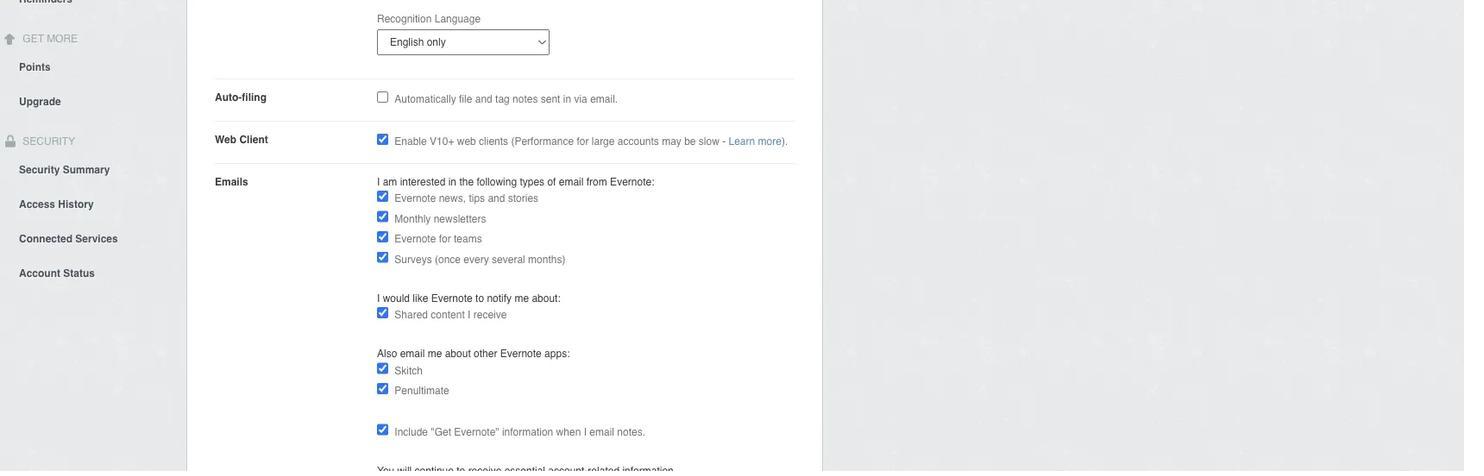 Task type: locate. For each thing, give the bounding box(es) containing it.
Shared content I receive checkbox
[[377, 307, 388, 319]]

several
[[492, 253, 525, 265]]

notify
[[487, 292, 512, 304]]

summary
[[63, 163, 110, 176]]

0 vertical spatial security
[[20, 135, 75, 147]]

to
[[476, 292, 484, 304]]

language
[[435, 13, 481, 25]]

and right file
[[475, 93, 493, 105]]

evernote right 'other'
[[500, 348, 542, 360]]

learn
[[729, 136, 756, 148]]

evernote
[[395, 192, 436, 205], [395, 233, 436, 245], [431, 292, 473, 304], [500, 348, 542, 360]]

evernote up surveys in the bottom left of the page
[[395, 233, 436, 245]]

1 horizontal spatial me
[[515, 292, 529, 304]]

Monthly newsletters checkbox
[[377, 211, 388, 222]]

None checkbox
[[377, 134, 388, 145]]

i right when
[[584, 426, 587, 438]]

when
[[556, 426, 581, 438]]

and down following
[[488, 192, 505, 205]]

Surveys (once every several months) checkbox
[[377, 252, 388, 263]]

1 horizontal spatial for
[[577, 136, 589, 148]]

slow
[[699, 136, 720, 148]]

apps:
[[545, 348, 570, 360]]

and
[[475, 93, 493, 105], [488, 192, 505, 205]]

enable v10+ web clients (performance for large accounts may be slow - learn more ).
[[395, 136, 788, 148]]

0 horizontal spatial me
[[428, 348, 442, 360]]

security up access
[[19, 163, 60, 176]]

the
[[460, 176, 474, 188]]

about:
[[532, 292, 561, 304]]

clients
[[479, 136, 509, 148]]

me left about
[[428, 348, 442, 360]]

tips
[[469, 192, 485, 205]]

in left via
[[564, 93, 572, 105]]

2 vertical spatial email
[[590, 426, 615, 438]]

me right notify
[[515, 292, 529, 304]]

evernote"
[[454, 426, 499, 438]]

email left notes.
[[590, 426, 615, 438]]

like
[[413, 292, 428, 304]]

i am interested in the following types of email from evernote:
[[377, 176, 655, 188]]

1 horizontal spatial in
[[564, 93, 572, 105]]

v10+
[[430, 136, 454, 148]]

0 vertical spatial for
[[577, 136, 589, 148]]

for left large
[[577, 136, 589, 148]]

for up (once
[[439, 233, 451, 245]]

0 horizontal spatial in
[[449, 176, 457, 188]]

accounts
[[618, 136, 659, 148]]

include "get evernote" information when i email notes.
[[395, 426, 646, 438]]

i
[[377, 176, 380, 188], [377, 292, 380, 304], [468, 309, 471, 321], [584, 426, 587, 438]]

account status
[[19, 267, 95, 279]]

points link
[[0, 49, 186, 83]]

security
[[20, 135, 75, 147], [19, 163, 60, 176]]

i left am
[[377, 176, 380, 188]]

1 vertical spatial security
[[19, 163, 60, 176]]

0 horizontal spatial email
[[400, 348, 425, 360]]

1 horizontal spatial email
[[559, 176, 584, 188]]

connected services link
[[0, 220, 186, 255]]

"get
[[431, 426, 451, 438]]

1 vertical spatial email
[[400, 348, 425, 360]]

get
[[23, 33, 44, 45]]

am
[[383, 176, 397, 188]]

automatically file and tag notes sent in via email.
[[395, 93, 618, 105]]

access history link
[[0, 186, 186, 220]]

auto-filing
[[215, 91, 267, 103]]

email
[[559, 176, 584, 188], [400, 348, 425, 360], [590, 426, 615, 438]]

get more
[[20, 33, 78, 45]]

upgrade link
[[0, 83, 186, 118]]

surveys (once every several months)
[[395, 253, 566, 265]]

account
[[19, 267, 60, 279]]

receive
[[474, 309, 507, 321]]

file
[[459, 93, 473, 105]]

1 vertical spatial in
[[449, 176, 457, 188]]

Penultimate checkbox
[[377, 383, 388, 394]]

in left the the
[[449, 176, 457, 188]]

email right of
[[559, 176, 584, 188]]

services
[[75, 233, 118, 245]]

newsletters
[[434, 213, 486, 225]]

may
[[662, 136, 682, 148]]

more
[[758, 136, 782, 148]]

1 vertical spatial for
[[439, 233, 451, 245]]

0 vertical spatial in
[[564, 93, 572, 105]]

months)
[[528, 253, 566, 265]]

security up security summary
[[20, 135, 75, 147]]

for
[[577, 136, 589, 148], [439, 233, 451, 245]]

about
[[445, 348, 471, 360]]

email up skitch
[[400, 348, 425, 360]]

sent
[[541, 93, 561, 105]]

also email me about other evernote apps:
[[377, 348, 570, 360]]

).
[[782, 136, 788, 148]]

me
[[515, 292, 529, 304], [428, 348, 442, 360]]

0 vertical spatial me
[[515, 292, 529, 304]]



Task type: vqa. For each thing, say whether or not it's contained in the screenshot.
WHAT'S NEW field
no



Task type: describe. For each thing, give the bounding box(es) containing it.
1 vertical spatial and
[[488, 192, 505, 205]]

evernote for teams
[[395, 233, 482, 245]]

i up shared content i receive checkbox
[[377, 292, 380, 304]]

learn more link
[[729, 136, 782, 148]]

evernote down interested
[[395, 192, 436, 205]]

other
[[474, 348, 498, 360]]

connected services
[[19, 233, 118, 245]]

more
[[47, 33, 78, 45]]

skitch
[[395, 365, 423, 377]]

types
[[520, 176, 545, 188]]

notes.
[[617, 426, 646, 438]]

points
[[19, 61, 51, 73]]

stories
[[508, 192, 539, 205]]

also
[[377, 348, 397, 360]]

news,
[[439, 192, 466, 205]]

access history
[[19, 198, 94, 210]]

0 vertical spatial email
[[559, 176, 584, 188]]

content
[[431, 309, 465, 321]]

(performance
[[511, 136, 574, 148]]

evernote news, tips and stories
[[395, 192, 539, 205]]

from
[[587, 176, 608, 188]]

1 vertical spatial me
[[428, 348, 442, 360]]

upgrade
[[19, 95, 61, 108]]

Include "Get Evernote" information when I email notes. checkbox
[[377, 424, 388, 435]]

interested
[[400, 176, 446, 188]]

Skitch checkbox
[[377, 363, 388, 374]]

i would like evernote to notify me about:
[[377, 292, 561, 304]]

teams
[[454, 233, 482, 245]]

connected
[[19, 233, 73, 245]]

evernote up the shared content i receive
[[431, 292, 473, 304]]

web
[[457, 136, 476, 148]]

emails
[[215, 176, 248, 188]]

shared
[[395, 309, 428, 321]]

notes
[[513, 93, 538, 105]]

0 vertical spatial and
[[475, 93, 493, 105]]

-
[[723, 136, 726, 148]]

Automatically file and tag notes sent in via email. checkbox
[[377, 91, 388, 103]]

shared content i receive
[[395, 309, 507, 321]]

tag
[[496, 93, 510, 105]]

enable
[[395, 136, 427, 148]]

filing
[[242, 91, 267, 103]]

status
[[63, 267, 95, 279]]

monthly newsletters
[[395, 213, 486, 225]]

Evernote for teams checkbox
[[377, 231, 388, 243]]

(once
[[435, 253, 461, 265]]

auto-
[[215, 91, 242, 103]]

monthly
[[395, 213, 431, 225]]

recognition
[[377, 13, 432, 25]]

following
[[477, 176, 517, 188]]

be
[[685, 136, 696, 148]]

large
[[592, 136, 615, 148]]

surveys
[[395, 253, 432, 265]]

0 horizontal spatial for
[[439, 233, 451, 245]]

security for security
[[20, 135, 75, 147]]

account status link
[[0, 255, 186, 290]]

via
[[574, 93, 588, 105]]

include
[[395, 426, 428, 438]]

penultimate
[[395, 385, 449, 397]]

email.
[[591, 93, 618, 105]]

history
[[58, 198, 94, 210]]

evernote:
[[610, 176, 655, 188]]

web
[[215, 133, 237, 145]]

would
[[383, 292, 410, 304]]

security for security summary
[[19, 163, 60, 176]]

of
[[548, 176, 556, 188]]

client
[[240, 133, 268, 145]]

information
[[502, 426, 554, 438]]

access
[[19, 198, 55, 210]]

automatically
[[395, 93, 456, 105]]

i down i would like evernote to notify me about:
[[468, 309, 471, 321]]

recognition language
[[377, 13, 481, 25]]

Evernote news, tips and stories checkbox
[[377, 191, 388, 202]]

security summary link
[[0, 151, 186, 186]]

2 horizontal spatial email
[[590, 426, 615, 438]]

security summary
[[19, 163, 110, 176]]

every
[[464, 253, 489, 265]]



